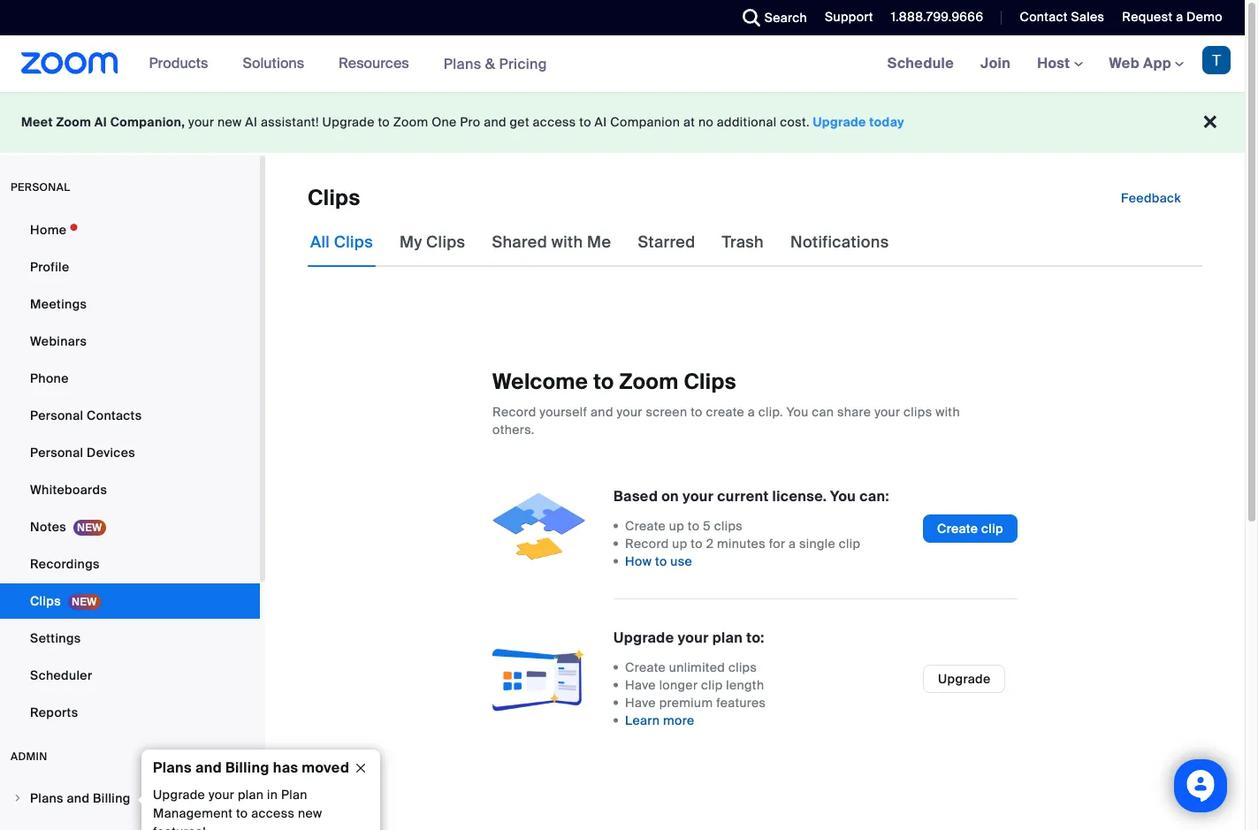 Task type: describe. For each thing, give the bounding box(es) containing it.
have for have longer clip length
[[625, 678, 656, 694]]

tabs of clips tab list
[[308, 218, 892, 267]]

admin
[[11, 750, 48, 764]]

my clips
[[400, 232, 466, 253]]

create
[[706, 404, 745, 420]]

how to use button
[[625, 553, 693, 571]]

personal menu menu
[[0, 212, 260, 732]]

scheduler link
[[0, 658, 260, 694]]

&
[[485, 54, 496, 73]]

clips right my
[[426, 232, 466, 253]]

how
[[625, 554, 652, 570]]

trash tab
[[720, 218, 767, 267]]

can
[[812, 404, 834, 420]]

to left 5 on the right of the page
[[688, 518, 700, 534]]

plans and billing has moved
[[153, 759, 350, 778]]

plan
[[281, 787, 308, 803]]

profile
[[30, 259, 69, 275]]

features!
[[153, 824, 206, 831]]

phone link
[[0, 361, 260, 396]]

solutions
[[243, 54, 304, 73]]

2 vertical spatial a
[[789, 536, 796, 552]]

a inside the welcome to zoom clips record yourself and your screen to create a clip. you can share your clips with others.
[[748, 404, 756, 420]]

1 vertical spatial record
[[625, 536, 669, 552]]

whiteboards
[[30, 482, 107, 498]]

webinars
[[30, 334, 87, 349]]

schedule
[[888, 54, 955, 73]]

feedback
[[1122, 190, 1182, 206]]

welcome
[[493, 368, 589, 395]]

meet
[[21, 114, 53, 130]]

up for record
[[673, 536, 688, 552]]

all clips tab
[[308, 218, 376, 267]]

personal devices link
[[0, 435, 260, 471]]

companion
[[611, 114, 680, 130]]

2 vertical spatial clips
[[729, 660, 757, 676]]

clips inside the welcome to zoom clips record yourself and your screen to create a clip. you can share your clips with others.
[[684, 368, 737, 395]]

others.
[[493, 422, 535, 438]]

plans and billing has moved tooltip
[[137, 750, 380, 831]]

support
[[825, 9, 874, 25]]

longer
[[660, 678, 698, 694]]

record inside the welcome to zoom clips record yourself and your screen to create a clip. you can share your clips with others.
[[493, 404, 537, 420]]

unlimited
[[669, 660, 726, 676]]

create for based on your current license. you can:
[[625, 518, 666, 534]]

plans for plans and billing
[[30, 791, 64, 807]]

have for have premium features
[[625, 695, 656, 711]]

personal contacts
[[30, 408, 142, 424]]

plans & pricing
[[444, 54, 547, 73]]

schedule link
[[875, 35, 968, 92]]

has
[[273, 759, 298, 778]]

create up to 5 clips
[[625, 518, 743, 534]]

all clips
[[311, 232, 373, 253]]

upgrade button
[[924, 665, 1006, 693]]

with inside tab
[[552, 232, 583, 253]]

your left screen
[[617, 404, 643, 420]]

plans for plans and billing has moved
[[153, 759, 192, 778]]

join link
[[968, 35, 1025, 92]]

resources
[[339, 54, 409, 73]]

recordings link
[[0, 547, 260, 582]]

notes
[[30, 519, 66, 535]]

can:
[[860, 487, 890, 506]]

license.
[[773, 487, 827, 506]]

host
[[1038, 54, 1074, 73]]

in
[[267, 787, 278, 803]]

your right the share
[[875, 404, 901, 420]]

to left create
[[691, 404, 703, 420]]

clips link
[[0, 584, 260, 619]]

how to use
[[625, 554, 693, 570]]

meetings navigation
[[875, 35, 1246, 93]]

access inside upgrade your plan in plan management to access new features!
[[251, 806, 295, 822]]

meet zoom ai companion, your new ai assistant! upgrade to zoom one pro and get access to ai companion at no additional cost. upgrade today
[[21, 114, 905, 130]]

personal devices
[[30, 445, 135, 461]]

premium
[[660, 695, 713, 711]]

right image
[[12, 794, 23, 804]]

1 ai from the left
[[94, 114, 107, 130]]

web app button
[[1110, 54, 1185, 73]]

scheduler
[[30, 668, 92, 684]]

more
[[663, 713, 695, 729]]

my
[[400, 232, 422, 253]]

shared with me tab
[[490, 218, 614, 267]]

cost.
[[780, 114, 810, 130]]

app
[[1144, 54, 1172, 73]]

plans and billing
[[30, 791, 131, 807]]

up for create
[[669, 518, 685, 534]]

trash
[[722, 232, 764, 253]]

to inside button
[[655, 554, 668, 570]]

learn more
[[625, 713, 695, 729]]

share
[[838, 404, 872, 420]]

search
[[765, 10, 808, 26]]

no
[[699, 114, 714, 130]]

personal
[[11, 180, 70, 195]]

at
[[684, 114, 695, 130]]

meetings link
[[0, 287, 260, 322]]

to:
[[747, 629, 765, 648]]

shared with me
[[492, 232, 612, 253]]

host button
[[1038, 54, 1083, 73]]

billing for plans and billing has moved
[[226, 759, 270, 778]]

1.888.799.9666
[[892, 9, 984, 25]]

record up to 2 minutes for a single clip
[[625, 536, 861, 552]]

your up create unlimited clips
[[678, 629, 709, 648]]

your inside meet zoom ai companion, footer
[[188, 114, 214, 130]]

access inside meet zoom ai companion, footer
[[533, 114, 576, 130]]

welcome to zoom clips record yourself and your screen to create a clip. you can share your clips with others.
[[493, 368, 961, 438]]

notes link
[[0, 510, 260, 545]]

plan for in
[[238, 787, 264, 803]]

0 horizontal spatial clip
[[702, 678, 723, 694]]

clips inside the welcome to zoom clips record yourself and your screen to create a clip. you can share your clips with others.
[[904, 404, 933, 420]]

based
[[614, 487, 658, 506]]

additional
[[717, 114, 777, 130]]

1 vertical spatial clips
[[715, 518, 743, 534]]

clips up the all clips tab
[[308, 184, 360, 211]]

to inside upgrade your plan in plan management to access new features!
[[236, 806, 248, 822]]

zoom logo image
[[21, 52, 118, 74]]

new inside meet zoom ai companion, footer
[[218, 114, 242, 130]]

features
[[717, 695, 766, 711]]



Task type: vqa. For each thing, say whether or not it's contained in the screenshot.
the bottom ACCESS
yes



Task type: locate. For each thing, give the bounding box(es) containing it.
1 horizontal spatial zoom
[[393, 114, 429, 130]]

screen
[[646, 404, 688, 420]]

upgrade
[[322, 114, 375, 130], [813, 114, 867, 130], [614, 629, 674, 648], [939, 671, 991, 687], [153, 787, 205, 803]]

use
[[671, 554, 693, 570]]

and
[[484, 114, 507, 130], [591, 404, 614, 420], [195, 759, 222, 778], [67, 791, 90, 807]]

with inside the welcome to zoom clips record yourself and your screen to create a clip. you can share your clips with others.
[[936, 404, 961, 420]]

zoom up screen
[[620, 368, 679, 395]]

0 horizontal spatial a
[[748, 404, 756, 420]]

zoom left 'one'
[[393, 114, 429, 130]]

2
[[707, 536, 714, 552]]

notifications
[[791, 232, 890, 253]]

clips right the share
[[904, 404, 933, 420]]

plans up management
[[153, 759, 192, 778]]

admin menu menu
[[0, 782, 260, 831]]

me
[[587, 232, 612, 253]]

settings
[[30, 631, 81, 647]]

0 horizontal spatial access
[[251, 806, 295, 822]]

clip inside create clip button
[[982, 521, 1004, 537]]

have
[[625, 678, 656, 694], [625, 695, 656, 711]]

new left assistant!
[[218, 114, 242, 130]]

companion,
[[110, 114, 185, 130]]

plan
[[713, 629, 743, 648], [238, 787, 264, 803]]

personal up whiteboards
[[30, 445, 83, 461]]

upgrade inside upgrade your plan in plan management to access new features!
[[153, 787, 205, 803]]

ai left companion
[[595, 114, 607, 130]]

resources button
[[339, 35, 417, 92]]

0 vertical spatial with
[[552, 232, 583, 253]]

and inside meet zoom ai companion, footer
[[484, 114, 507, 130]]

plans inside menu item
[[30, 791, 64, 807]]

plans left &
[[444, 54, 482, 73]]

1 horizontal spatial clip
[[839, 536, 861, 552]]

1 vertical spatial new
[[298, 806, 322, 822]]

have premium features
[[625, 695, 766, 711]]

zoom
[[56, 114, 91, 130], [393, 114, 429, 130], [620, 368, 679, 395]]

1 personal from the top
[[30, 408, 83, 424]]

billing inside menu item
[[93, 791, 131, 807]]

home link
[[0, 212, 260, 248]]

upgrade inside button
[[939, 671, 991, 687]]

reports
[[30, 705, 78, 721]]

create for upgrade your plan to:
[[625, 660, 666, 676]]

to right welcome
[[594, 368, 615, 395]]

a left demo on the top right
[[1177, 9, 1184, 25]]

personal
[[30, 408, 83, 424], [30, 445, 83, 461]]

2 horizontal spatial a
[[1177, 9, 1184, 25]]

and right right icon
[[67, 791, 90, 807]]

current
[[718, 487, 769, 506]]

plans and billing menu item
[[0, 782, 260, 819]]

0 vertical spatial you
[[787, 404, 809, 420]]

1 vertical spatial you
[[831, 487, 857, 506]]

0 horizontal spatial plan
[[238, 787, 264, 803]]

clips inside "link"
[[30, 594, 61, 610]]

0 vertical spatial up
[[669, 518, 685, 534]]

clips right all
[[334, 232, 373, 253]]

clip
[[982, 521, 1004, 537], [839, 536, 861, 552], [702, 678, 723, 694]]

you
[[787, 404, 809, 420], [831, 487, 857, 506]]

record up others.
[[493, 404, 537, 420]]

webinars link
[[0, 324, 260, 359]]

0 vertical spatial new
[[218, 114, 242, 130]]

contact sales
[[1020, 9, 1105, 25]]

plans inside tooltip
[[153, 759, 192, 778]]

0 horizontal spatial billing
[[93, 791, 131, 807]]

home
[[30, 222, 67, 238]]

2 horizontal spatial zoom
[[620, 368, 679, 395]]

1 horizontal spatial access
[[533, 114, 576, 130]]

0 horizontal spatial you
[[787, 404, 809, 420]]

0 vertical spatial a
[[1177, 9, 1184, 25]]

0 horizontal spatial new
[[218, 114, 242, 130]]

to down plans and billing has moved
[[236, 806, 248, 822]]

plan left to:
[[713, 629, 743, 648]]

1 vertical spatial plans
[[153, 759, 192, 778]]

plans right right icon
[[30, 791, 64, 807]]

clip.
[[759, 404, 784, 420]]

0 vertical spatial access
[[533, 114, 576, 130]]

recordings
[[30, 556, 100, 572]]

personal for personal devices
[[30, 445, 83, 461]]

meet zoom ai companion, footer
[[0, 92, 1246, 153]]

0 vertical spatial personal
[[30, 408, 83, 424]]

personal for personal contacts
[[30, 408, 83, 424]]

request a demo
[[1123, 9, 1223, 25]]

billing for plans and billing
[[93, 791, 131, 807]]

2 horizontal spatial ai
[[595, 114, 607, 130]]

personal down phone
[[30, 408, 83, 424]]

1 horizontal spatial new
[[298, 806, 322, 822]]

2 horizontal spatial clip
[[982, 521, 1004, 537]]

your up management
[[209, 787, 235, 803]]

3 ai from the left
[[595, 114, 607, 130]]

2 personal from the top
[[30, 445, 83, 461]]

plans & pricing link
[[444, 54, 547, 73], [444, 54, 547, 73]]

shared
[[492, 232, 548, 253]]

sales
[[1072, 9, 1105, 25]]

and right yourself
[[591, 404, 614, 420]]

length
[[726, 678, 765, 694]]

have longer clip length
[[625, 678, 765, 694]]

new inside upgrade your plan in plan management to access new features!
[[298, 806, 322, 822]]

access right get
[[533, 114, 576, 130]]

1 horizontal spatial plans
[[153, 759, 192, 778]]

contacts
[[87, 408, 142, 424]]

record up the how
[[625, 536, 669, 552]]

0 vertical spatial clips
[[904, 404, 933, 420]]

your inside upgrade your plan in plan management to access new features!
[[209, 787, 235, 803]]

billing inside tooltip
[[226, 759, 270, 778]]

your right companion, in the top left of the page
[[188, 114, 214, 130]]

request
[[1123, 9, 1173, 25]]

meetings
[[30, 296, 87, 312]]

on
[[662, 487, 679, 506]]

1 horizontal spatial with
[[936, 404, 961, 420]]

a left "clip."
[[748, 404, 756, 420]]

1 vertical spatial a
[[748, 404, 756, 420]]

up left 5 on the right of the page
[[669, 518, 685, 534]]

minutes
[[718, 536, 766, 552]]

0 horizontal spatial zoom
[[56, 114, 91, 130]]

1 horizontal spatial ai
[[245, 114, 258, 130]]

5
[[703, 518, 711, 534]]

plans inside product information navigation
[[444, 54, 482, 73]]

up up the use
[[673, 536, 688, 552]]

1 vertical spatial have
[[625, 695, 656, 711]]

2 have from the top
[[625, 695, 656, 711]]

plan for to:
[[713, 629, 743, 648]]

all
[[311, 232, 330, 253]]

web app
[[1110, 54, 1172, 73]]

contact
[[1020, 9, 1068, 25]]

ai left companion, in the top left of the page
[[94, 114, 107, 130]]

banner
[[0, 35, 1246, 93]]

and inside menu item
[[67, 791, 90, 807]]

0 vertical spatial billing
[[226, 759, 270, 778]]

join
[[981, 54, 1011, 73]]

close image
[[347, 761, 375, 777]]

2 horizontal spatial plans
[[444, 54, 482, 73]]

1 horizontal spatial you
[[831, 487, 857, 506]]

learn more button
[[625, 712, 695, 730]]

upgrade your plan in plan management to access new features!
[[153, 787, 322, 831]]

upgrade today link
[[813, 114, 905, 130]]

a
[[1177, 9, 1184, 25], [748, 404, 756, 420], [789, 536, 796, 552]]

and left get
[[484, 114, 507, 130]]

and inside tooltip
[[195, 759, 222, 778]]

1 vertical spatial personal
[[30, 445, 83, 461]]

0 horizontal spatial ai
[[94, 114, 107, 130]]

a right for
[[789, 536, 796, 552]]

to left companion
[[580, 114, 592, 130]]

and up management
[[195, 759, 222, 778]]

product information navigation
[[136, 35, 561, 93]]

today
[[870, 114, 905, 130]]

clips up length
[[729, 660, 757, 676]]

search button
[[730, 0, 812, 35]]

1 vertical spatial access
[[251, 806, 295, 822]]

1 vertical spatial up
[[673, 536, 688, 552]]

1 vertical spatial with
[[936, 404, 961, 420]]

create inside button
[[938, 521, 979, 537]]

to down resources dropdown button
[[378, 114, 390, 130]]

to left the use
[[655, 554, 668, 570]]

pricing
[[499, 54, 547, 73]]

1 vertical spatial plan
[[238, 787, 264, 803]]

zoom right meet
[[56, 114, 91, 130]]

upgrade for upgrade your plan to:
[[614, 629, 674, 648]]

phone
[[30, 371, 69, 387]]

you inside the welcome to zoom clips record yourself and your screen to create a clip. you can share your clips with others.
[[787, 404, 809, 420]]

1 have from the top
[[625, 678, 656, 694]]

reports link
[[0, 695, 260, 731]]

plan left in
[[238, 787, 264, 803]]

starred tab
[[636, 218, 698, 267]]

new
[[218, 114, 242, 130], [298, 806, 322, 822]]

upgrade for upgrade your plan in plan management to access new features!
[[153, 787, 205, 803]]

pro
[[460, 114, 481, 130]]

ai
[[94, 114, 107, 130], [245, 114, 258, 130], [595, 114, 607, 130]]

0 horizontal spatial record
[[493, 404, 537, 420]]

get
[[510, 114, 530, 130]]

to left 2
[[691, 536, 703, 552]]

my clips tab
[[397, 218, 468, 267]]

devices
[[87, 445, 135, 461]]

solutions button
[[243, 35, 312, 92]]

learn
[[625, 713, 660, 729]]

moved
[[302, 759, 350, 778]]

clips
[[904, 404, 933, 420], [715, 518, 743, 534], [729, 660, 757, 676]]

profile picture image
[[1203, 46, 1231, 74]]

you left can
[[787, 404, 809, 420]]

and inside the welcome to zoom clips record yourself and your screen to create a clip. you can share your clips with others.
[[591, 404, 614, 420]]

0 horizontal spatial with
[[552, 232, 583, 253]]

2 vertical spatial plans
[[30, 791, 64, 807]]

0 vertical spatial plans
[[444, 54, 482, 73]]

clips up create
[[684, 368, 737, 395]]

0 vertical spatial plan
[[713, 629, 743, 648]]

profile link
[[0, 249, 260, 285]]

billing up in
[[226, 759, 270, 778]]

new down plan
[[298, 806, 322, 822]]

2 ai from the left
[[245, 114, 258, 130]]

1 horizontal spatial plan
[[713, 629, 743, 648]]

access down in
[[251, 806, 295, 822]]

0 vertical spatial record
[[493, 404, 537, 420]]

clips up settings
[[30, 594, 61, 610]]

zoom inside the welcome to zoom clips record yourself and your screen to create a clip. you can share your clips with others.
[[620, 368, 679, 395]]

for
[[769, 536, 786, 552]]

ai left assistant!
[[245, 114, 258, 130]]

yourself
[[540, 404, 588, 420]]

1 horizontal spatial billing
[[226, 759, 270, 778]]

0 horizontal spatial plans
[[30, 791, 64, 807]]

billing
[[226, 759, 270, 778], [93, 791, 131, 807]]

0 vertical spatial have
[[625, 678, 656, 694]]

to
[[378, 114, 390, 130], [580, 114, 592, 130], [594, 368, 615, 395], [691, 404, 703, 420], [688, 518, 700, 534], [691, 536, 703, 552], [655, 554, 668, 570], [236, 806, 248, 822]]

1.888.799.9666 button
[[878, 0, 989, 35], [892, 9, 984, 25]]

products
[[149, 54, 208, 73]]

create clip button
[[924, 514, 1018, 543]]

billing left management
[[93, 791, 131, 807]]

1 horizontal spatial a
[[789, 536, 796, 552]]

demo
[[1187, 9, 1223, 25]]

plans for plans & pricing
[[444, 54, 482, 73]]

1 vertical spatial billing
[[93, 791, 131, 807]]

plan inside upgrade your plan in plan management to access new features!
[[238, 787, 264, 803]]

your right on
[[683, 487, 714, 506]]

you left can:
[[831, 487, 857, 506]]

1 horizontal spatial record
[[625, 536, 669, 552]]

banner containing products
[[0, 35, 1246, 93]]

menu item
[[0, 821, 260, 831]]

web
[[1110, 54, 1140, 73]]

clips right 5 on the right of the page
[[715, 518, 743, 534]]

upgrade for upgrade
[[939, 671, 991, 687]]



